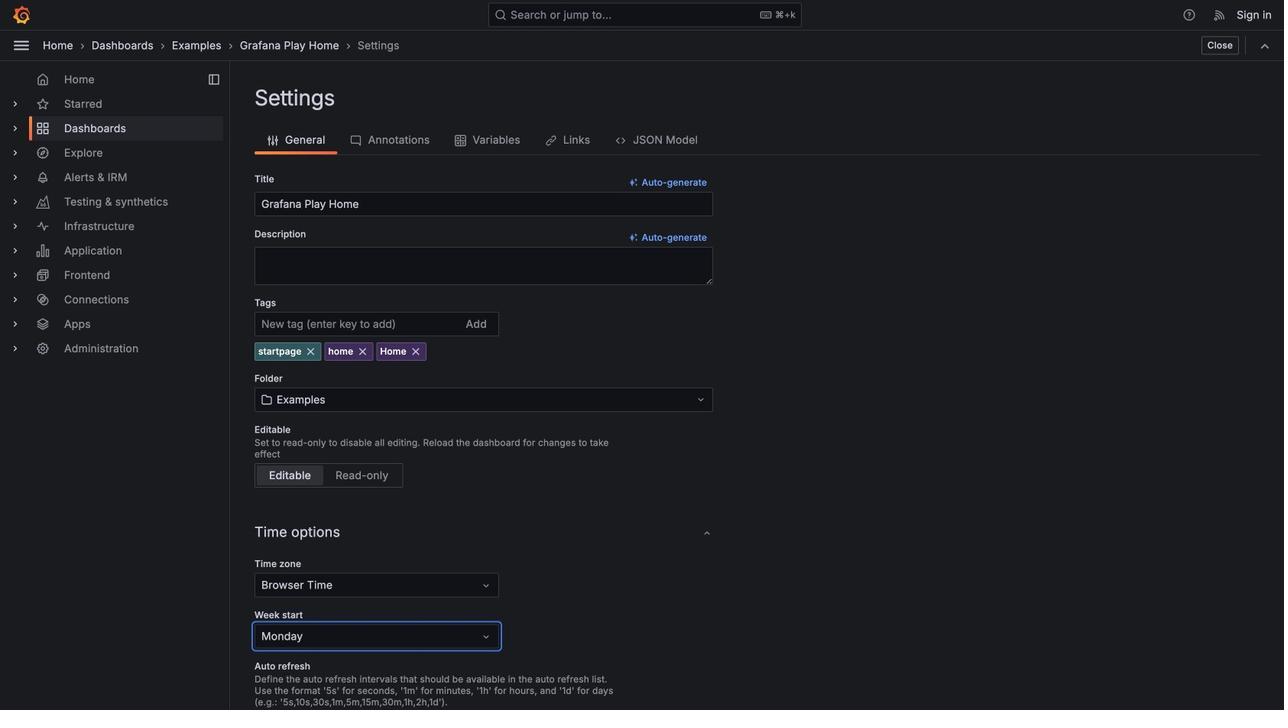 Task type: vqa. For each thing, say whether or not it's contained in the screenshot.
"Zoom out time range" Image
no



Task type: locate. For each thing, give the bounding box(es) containing it.
help image
[[1183, 8, 1197, 22]]

expand section administration image
[[9, 343, 21, 355]]

option group
[[255, 463, 403, 488]]

expand section explore image
[[9, 147, 21, 159]]

expand section apps image
[[9, 318, 21, 330]]

expand section testing & synthetics image
[[9, 196, 21, 208]]

None text field
[[255, 247, 714, 285]]

remove "home" tag image
[[356, 345, 370, 359]]

tab annotations image
[[350, 135, 362, 147]]

None field
[[255, 192, 714, 216]]

expand section infrastructure image
[[9, 220, 21, 233]]

close menu image
[[12, 36, 31, 55]]

remove "home" tag image
[[409, 345, 423, 359]]

tab list
[[255, 122, 1260, 154]]

expand section application image
[[9, 245, 21, 257]]

undock menu image
[[208, 73, 220, 86]]



Task type: describe. For each thing, give the bounding box(es) containing it.
navigation element
[[0, 61, 229, 373]]

tab json model image
[[615, 135, 627, 147]]

expand section starred image
[[9, 98, 21, 110]]

tab variables image
[[455, 135, 467, 147]]

grafana image
[[12, 6, 31, 24]]

expand section frontend image
[[9, 269, 21, 281]]

expand section alerts & irm image
[[9, 171, 21, 184]]

Time zone picker text field
[[262, 577, 265, 594]]

news image
[[1214, 8, 1228, 22]]

New tag (enter key to add) field
[[255, 312, 499, 337]]

expand section dashboards image
[[9, 122, 21, 135]]

tab general image
[[267, 135, 279, 147]]

expand section connections image
[[9, 294, 21, 306]]

remove "startpage" tag image
[[304, 345, 318, 359]]

tab links image
[[545, 135, 557, 147]]



